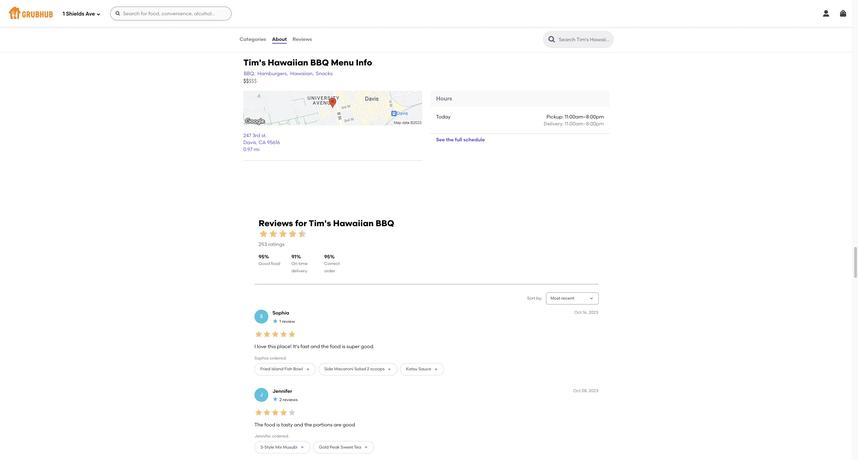 Task type: locate. For each thing, give the bounding box(es) containing it.
1
[[63, 11, 65, 17], [280, 319, 281, 324]]

plus icon image for fried island fish bowl
[[306, 368, 310, 372]]

the inside "see the full schedule" button
[[446, 137, 454, 143]]

fried island fish bowl
[[260, 367, 303, 372]]

1 for 1 shields ave
[[63, 11, 65, 17]]

95 inside 95 correct order
[[324, 254, 330, 260]]

0 horizontal spatial 95
[[259, 254, 264, 260]]

jennifer up 2 reviews
[[273, 389, 292, 395]]

hawaiian
[[268, 58, 308, 68], [333, 219, 374, 229]]

0 vertical spatial the
[[446, 137, 454, 143]]

0 horizontal spatial svg image
[[96, 12, 101, 16]]

food right the
[[265, 422, 275, 428]]

pickup: 11:00am–8:00pm delivery: 11:00am–8:00pm
[[544, 114, 604, 127]]

ordered: for tasty
[[272, 434, 289, 439]]

jennifer
[[273, 389, 292, 395], [255, 434, 271, 439]]

snacks button
[[316, 70, 333, 78]]

categories button
[[239, 27, 267, 52]]

1 horizontal spatial hawaiian
[[333, 219, 374, 229]]

1 horizontal spatial sophia
[[273, 311, 289, 316]]

tim's right for
[[309, 219, 331, 229]]

$$
[[243, 78, 249, 84]]

95 up good in the left of the page
[[259, 254, 264, 260]]

2 right salad
[[367, 367, 369, 372]]

bbq,
[[244, 71, 255, 76]]

food
[[271, 262, 280, 267], [330, 344, 341, 350], [265, 422, 275, 428]]

1 vertical spatial and
[[294, 422, 303, 428]]

plus icon image right bowl at the bottom left of the page
[[306, 368, 310, 372]]

plus icon image inside the 3-style mix musubi button
[[300, 446, 304, 450]]

11:00am–8:00pm right 'pickup:'
[[565, 114, 604, 120]]

plus icon image right tea
[[364, 446, 368, 450]]

and right the fast
[[311, 344, 320, 350]]

food right good in the left of the page
[[271, 262, 280, 267]]

reviews right about
[[293, 36, 312, 42]]

0 vertical spatial oct
[[574, 311, 582, 315]]

11:00am–8:00pm right delivery:
[[565, 121, 604, 127]]

2 horizontal spatial the
[[446, 137, 454, 143]]

ordered:
[[270, 356, 287, 361], [272, 434, 289, 439]]

1 vertical spatial ordered:
[[272, 434, 289, 439]]

reviews
[[293, 36, 312, 42], [259, 219, 293, 229]]

1 horizontal spatial jennifer
[[273, 389, 292, 395]]

style
[[265, 445, 274, 450]]

place!
[[277, 344, 292, 350]]

2 2023 from the top
[[589, 389, 599, 394]]

1 left shields
[[63, 11, 65, 17]]

0 horizontal spatial jennifer
[[255, 434, 271, 439]]

sweet
[[341, 445, 353, 450]]

oct
[[574, 311, 582, 315], [573, 389, 581, 394]]

0 vertical spatial 11:00am–8:00pm
[[565, 114, 604, 120]]

2 vertical spatial food
[[265, 422, 275, 428]]

2 left reviews
[[280, 398, 282, 402]]

the
[[446, 137, 454, 143], [321, 344, 329, 350], [304, 422, 312, 428]]

see the full schedule button
[[431, 134, 491, 146]]

plus icon image for gold peak sweet tea
[[364, 446, 368, 450]]

sophia down love
[[255, 356, 269, 361]]

2023 right 16,
[[589, 311, 599, 315]]

food left super
[[330, 344, 341, 350]]

1 shields ave
[[63, 11, 95, 17]]

0 vertical spatial hawaiian
[[268, 58, 308, 68]]

1 horizontal spatial and
[[311, 344, 320, 350]]

1 left review at the bottom
[[280, 319, 281, 324]]

hours
[[436, 95, 452, 102]]

2023 right the 08,
[[589, 389, 599, 394]]

0 vertical spatial 1
[[63, 11, 65, 17]]

good.
[[361, 344, 375, 350]]

j
[[260, 392, 263, 398]]

1 vertical spatial oct
[[573, 389, 581, 394]]

review
[[282, 319, 295, 324]]

0 vertical spatial 2023
[[589, 311, 599, 315]]

95 inside 95 good food
[[259, 254, 264, 260]]

plus icon image inside fried island fish bowl button
[[306, 368, 310, 372]]

reviews inside reviews button
[[293, 36, 312, 42]]

love
[[257, 344, 267, 350]]

sophia
[[273, 311, 289, 316], [255, 356, 269, 361]]

oct 08, 2023
[[573, 389, 599, 394]]

plus icon image inside gold peak sweet tea button
[[364, 446, 368, 450]]

davis
[[243, 140, 256, 146]]

2 95 from the left
[[324, 254, 330, 260]]

1 vertical spatial 1
[[280, 319, 281, 324]]

1 vertical spatial hawaiian
[[333, 219, 374, 229]]

0 vertical spatial jennifer
[[273, 389, 292, 395]]

0 horizontal spatial 2
[[280, 398, 282, 402]]

0 vertical spatial ordered:
[[270, 356, 287, 361]]

the food is tasty and the portions are good
[[255, 422, 355, 428]]

jennifer ordered:
[[255, 434, 289, 439]]

hamburgers,
[[257, 71, 288, 76]]

categories
[[240, 36, 266, 42]]

0 horizontal spatial svg image
[[822, 9, 831, 18]]

sophia for sophia ordered:
[[255, 356, 269, 361]]

recent
[[561, 296, 575, 301]]

jennifer for jennifer ordered:
[[255, 434, 271, 439]]

1 vertical spatial the
[[321, 344, 329, 350]]

and
[[311, 344, 320, 350], [294, 422, 303, 428]]

svg image
[[115, 11, 121, 16], [96, 12, 101, 16]]

snacks
[[316, 71, 333, 76]]

1 vertical spatial sophia
[[255, 356, 269, 361]]

and right tasty
[[294, 422, 303, 428]]

0 vertical spatial bbq
[[310, 58, 329, 68]]

sort
[[527, 296, 536, 301]]

plus icon image right scoops on the left of the page
[[388, 368, 392, 372]]

the left full
[[446, 137, 454, 143]]

svg image
[[822, 9, 831, 18], [839, 9, 848, 18]]

1 vertical spatial 11:00am–8:00pm
[[565, 121, 604, 127]]

1 svg image from the left
[[822, 9, 831, 18]]

reviews
[[283, 398, 298, 402]]

tim's up bbq,
[[243, 58, 266, 68]]

0 horizontal spatial sophia
[[255, 356, 269, 361]]

is left tasty
[[277, 422, 280, 428]]

side
[[324, 367, 333, 372]]

bbq, hamburgers, hawaiian, snacks
[[244, 71, 333, 76]]

1 vertical spatial jennifer
[[255, 434, 271, 439]]

salad
[[354, 367, 366, 372]]

sophia for sophia
[[273, 311, 289, 316]]

ordered: up 3-style mix musubi
[[272, 434, 289, 439]]

the right the fast
[[321, 344, 329, 350]]

2023
[[589, 311, 599, 315], [589, 389, 599, 394]]

reviews up the ratings
[[259, 219, 293, 229]]

2023 for i love this place! it's fast and the food is super good.
[[589, 311, 599, 315]]

95616
[[267, 140, 280, 146]]

0 vertical spatial reviews
[[293, 36, 312, 42]]

i
[[255, 344, 256, 350]]

1 vertical spatial 2023
[[589, 389, 599, 394]]

95 up correct
[[324, 254, 330, 260]]

star icon image
[[259, 229, 268, 239], [268, 229, 278, 239], [278, 229, 288, 239], [288, 229, 298, 239], [298, 229, 307, 239], [298, 229, 307, 239], [273, 319, 278, 324], [255, 331, 263, 339], [263, 331, 271, 339], [271, 331, 280, 339], [280, 331, 288, 339], [288, 331, 296, 339], [273, 397, 278, 402], [255, 409, 263, 417], [263, 409, 271, 417], [271, 409, 280, 417], [280, 409, 288, 417], [288, 409, 296, 417]]

1 vertical spatial 2
[[280, 398, 282, 402]]

oct for i love this place! it's fast and the food is super good.
[[574, 311, 582, 315]]

gold peak sweet tea
[[319, 445, 361, 450]]

1 horizontal spatial tim's
[[309, 219, 331, 229]]

1 horizontal spatial 2
[[367, 367, 369, 372]]

fried island fish bowl button
[[255, 363, 316, 376]]

3-style mix musubi
[[260, 445, 297, 450]]

oct left 16,
[[574, 311, 582, 315]]

95 correct order
[[324, 254, 340, 274]]

0 vertical spatial food
[[271, 262, 280, 267]]

musubi
[[283, 445, 297, 450]]

sophia up '1 review' at the bottom of the page
[[273, 311, 289, 316]]

full
[[455, 137, 462, 143]]

253
[[259, 242, 267, 247]]

time
[[299, 262, 308, 267]]

gold
[[319, 445, 329, 450]]

gold peak sweet tea button
[[313, 442, 374, 454]]

1 inside main navigation navigation
[[63, 11, 65, 17]]

3rd
[[253, 133, 260, 139]]

plus icon image right the sauce
[[434, 368, 438, 372]]

search icon image
[[548, 35, 556, 44]]

oct left the 08,
[[573, 389, 581, 394]]

247
[[243, 133, 251, 139]]

plus icon image right musubi
[[300, 446, 304, 450]]

1 horizontal spatial 1
[[280, 319, 281, 324]]

the left portions
[[304, 422, 312, 428]]

order
[[324, 269, 335, 274]]

1 vertical spatial bbq
[[376, 219, 394, 229]]

1 95 from the left
[[259, 254, 264, 260]]

reviews for reviews for tim's hawaiian bbq
[[259, 219, 293, 229]]

0 horizontal spatial and
[[294, 422, 303, 428]]

08,
[[582, 389, 588, 394]]

0 horizontal spatial tim's
[[243, 58, 266, 68]]

hawaiian,
[[290, 71, 314, 76]]

jennifer up 3-
[[255, 434, 271, 439]]

plus icon image for 3-style mix musubi
[[300, 446, 304, 450]]

plus icon image inside katsu sauce button
[[434, 368, 438, 372]]

1 horizontal spatial svg image
[[839, 9, 848, 18]]

0 vertical spatial 2
[[367, 367, 369, 372]]

2 inside side macaroni salad 2 scoops button
[[367, 367, 369, 372]]

2023 for the food is tasty and the portions are good
[[589, 389, 599, 394]]

0 horizontal spatial bbq
[[310, 58, 329, 68]]

0 horizontal spatial 1
[[63, 11, 65, 17]]

is left super
[[342, 344, 346, 350]]

peak
[[330, 445, 340, 450]]

tim's
[[243, 58, 266, 68], [309, 219, 331, 229]]

plus icon image
[[306, 368, 310, 372], [388, 368, 392, 372], [434, 368, 438, 372], [300, 446, 304, 450], [364, 446, 368, 450]]

the
[[255, 422, 263, 428]]

1 horizontal spatial 95
[[324, 254, 330, 260]]

1 2023 from the top
[[589, 311, 599, 315]]

1 vertical spatial reviews
[[259, 219, 293, 229]]

ordered: up island
[[270, 356, 287, 361]]

0 vertical spatial and
[[311, 344, 320, 350]]

0 vertical spatial sophia
[[273, 311, 289, 316]]

plus icon image inside side macaroni salad 2 scoops button
[[388, 368, 392, 372]]

1 vertical spatial is
[[277, 422, 280, 428]]

1 horizontal spatial is
[[342, 344, 346, 350]]

pickup:
[[547, 114, 564, 120]]

food inside 95 good food
[[271, 262, 280, 267]]

1 vertical spatial tim's
[[309, 219, 331, 229]]

side macaroni salad 2 scoops button
[[319, 363, 398, 376]]

0 horizontal spatial the
[[304, 422, 312, 428]]

0 vertical spatial is
[[342, 344, 346, 350]]

1 vertical spatial food
[[330, 344, 341, 350]]

ratings
[[268, 242, 285, 247]]



Task type: describe. For each thing, give the bounding box(es) containing it.
see the full schedule
[[436, 137, 485, 143]]

0 vertical spatial tim's
[[243, 58, 266, 68]]

1 for 1 review
[[280, 319, 281, 324]]

$$$$$
[[243, 78, 257, 84]]

1 11:00am–8:00pm from the top
[[565, 114, 604, 120]]

1 horizontal spatial the
[[321, 344, 329, 350]]

bowl
[[293, 367, 303, 372]]

i love this place! it's fast and the food is super good.
[[255, 344, 375, 350]]

plus icon image for side macaroni salad 2 scoops
[[388, 368, 392, 372]]

91
[[292, 254, 296, 260]]

s
[[260, 314, 263, 320]]

reviews button
[[292, 27, 312, 52]]

2 11:00am–8:00pm from the top
[[565, 121, 604, 127]]

fast
[[301, 344, 310, 350]]

are
[[334, 422, 342, 428]]

oct 16, 2023
[[574, 311, 599, 315]]

mix
[[275, 445, 282, 450]]

correct
[[324, 262, 340, 267]]

sophia ordered:
[[255, 356, 287, 361]]

info
[[356, 58, 372, 68]]

most recent
[[551, 296, 575, 301]]

island
[[272, 367, 284, 372]]

Search Tim's Hawaiian BBQ search field
[[558, 36, 611, 43]]

katsu
[[406, 367, 418, 372]]

sort by:
[[527, 296, 542, 301]]

253 ratings
[[259, 242, 285, 247]]

ave
[[86, 11, 95, 17]]

mi
[[254, 147, 260, 153]]

delivery
[[292, 269, 307, 274]]

scoops
[[370, 367, 385, 372]]

ordered: for place!
[[270, 356, 287, 361]]

jennifer for jennifer
[[273, 389, 292, 395]]

95 for 95 good food
[[259, 254, 264, 260]]

st.
[[261, 133, 267, 139]]

this
[[268, 344, 276, 350]]

16,
[[583, 311, 588, 315]]

1 review
[[280, 319, 295, 324]]

tasty
[[281, 422, 293, 428]]

delivery:
[[544, 121, 564, 127]]

see
[[436, 137, 445, 143]]

plus icon image for katsu sauce
[[434, 368, 438, 372]]

shields
[[66, 11, 84, 17]]

91 on time delivery
[[292, 254, 308, 274]]

Search for food, convenience, alcohol... search field
[[110, 7, 232, 20]]

3-style mix musubi button
[[255, 442, 310, 454]]

schedule
[[464, 137, 485, 143]]

tea
[[354, 445, 361, 450]]

bbq, button
[[243, 70, 256, 78]]

about
[[272, 36, 287, 42]]

sauce
[[419, 367, 431, 372]]

95 for 95 correct order
[[324, 254, 330, 260]]

for
[[295, 219, 307, 229]]

247 3rd st. davis , ca 95616 0.97 mi
[[243, 133, 280, 153]]

macaroni
[[334, 367, 353, 372]]

1 horizontal spatial svg image
[[115, 11, 121, 16]]

today
[[436, 114, 451, 120]]

about button
[[272, 27, 287, 52]]

hamburgers, button
[[257, 70, 289, 78]]

0 horizontal spatial is
[[277, 422, 280, 428]]

2 vertical spatial the
[[304, 422, 312, 428]]

good
[[343, 422, 355, 428]]

portions
[[313, 422, 333, 428]]

menu
[[331, 58, 354, 68]]

good
[[259, 262, 270, 267]]

3-
[[260, 445, 265, 450]]

oct for the food is tasty and the portions are good
[[573, 389, 581, 394]]

2 svg image from the left
[[839, 9, 848, 18]]

reviews for reviews
[[293, 36, 312, 42]]

tim's hawaiian bbq menu info
[[243, 58, 372, 68]]

katsu sauce button
[[400, 363, 444, 376]]

super
[[347, 344, 360, 350]]

0 horizontal spatial hawaiian
[[268, 58, 308, 68]]

fried
[[260, 367, 271, 372]]

on
[[292, 262, 298, 267]]

1 horizontal spatial bbq
[[376, 219, 394, 229]]

caret down icon image
[[589, 296, 594, 302]]

,
[[256, 140, 258, 146]]

Sort by: field
[[551, 296, 575, 302]]

fish
[[285, 367, 292, 372]]

side macaroni salad 2 scoops
[[324, 367, 385, 372]]

hawaiian, button
[[290, 70, 314, 78]]

95 good food
[[259, 254, 280, 267]]

most
[[551, 296, 560, 301]]

0.97
[[243, 147, 253, 153]]

katsu sauce
[[406, 367, 431, 372]]

main navigation navigation
[[0, 0, 853, 27]]

2 reviews
[[280, 398, 298, 402]]

reviews for tim's hawaiian bbq
[[259, 219, 394, 229]]

by:
[[537, 296, 542, 301]]



Task type: vqa. For each thing, say whether or not it's contained in the screenshot.
247 3rd st. Davis , CA 95616 0.97 mi
yes



